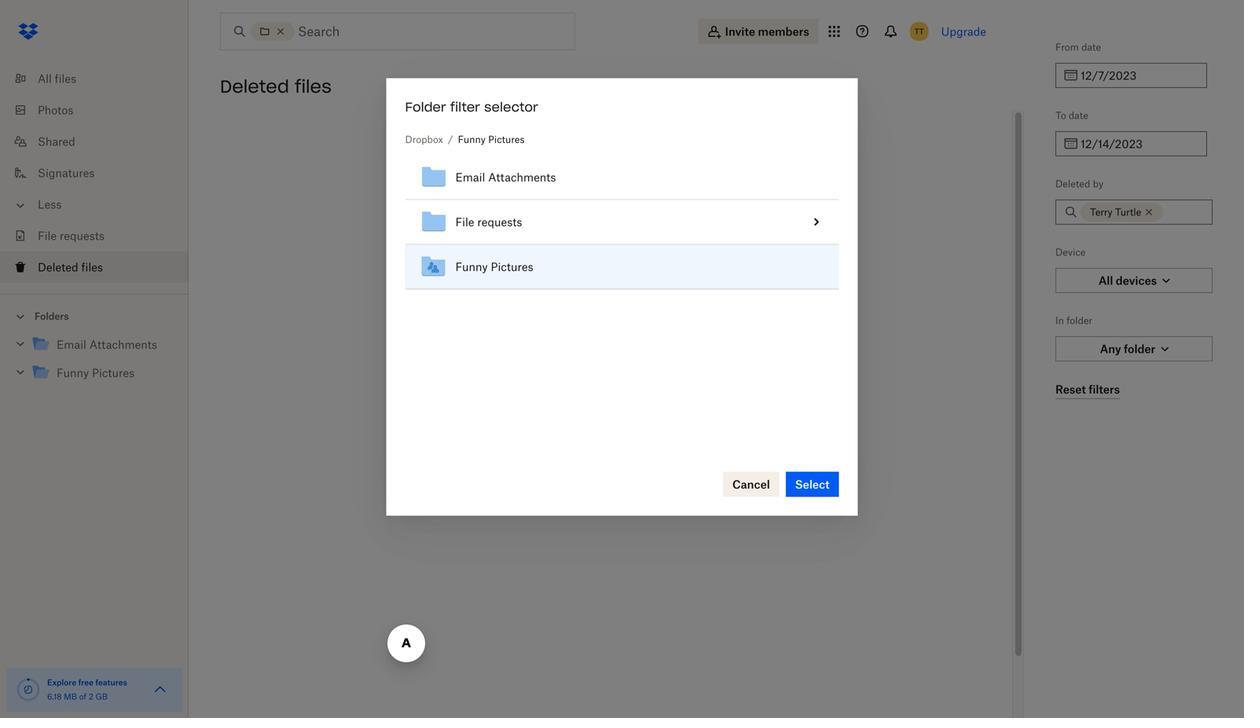Task type: describe. For each thing, give the bounding box(es) containing it.
funny pictures for funny pictures link
[[57, 366, 135, 380]]

2
[[89, 692, 93, 702]]

To date text field
[[1081, 135, 1198, 153]]

deleted by
[[1056, 178, 1104, 190]]

selector
[[484, 99, 538, 115]]

email attachments for 'email attachments' row
[[456, 171, 556, 184]]

file requests inside row
[[456, 215, 522, 229]]

explore free features 6.18 mb of 2 gb
[[47, 678, 127, 702]]

all files
[[38, 72, 76, 85]]

shared link
[[13, 126, 189, 157]]

email attachments for email attachments link
[[57, 338, 157, 351]]

2 horizontal spatial deleted
[[1056, 178, 1091, 190]]

device
[[1056, 246, 1086, 258]]

in
[[1056, 315, 1064, 327]]

funny for funny pictures row
[[456, 260, 488, 273]]

requests inside row
[[477, 215, 522, 229]]

upgrade link
[[942, 25, 987, 38]]

explore
[[47, 678, 76, 688]]

to
[[1056, 110, 1066, 121]]

funny pictures row
[[405, 245, 839, 290]]

funny pictures link
[[31, 363, 176, 384]]

signatures
[[38, 166, 95, 180]]

folders button
[[0, 304, 189, 327]]

terry
[[1090, 206, 1113, 218]]

to date
[[1056, 110, 1089, 121]]

of
[[79, 692, 86, 702]]

funny for funny pictures link
[[57, 366, 89, 380]]

dropbox
[[405, 134, 443, 145]]

deleted files inside list item
[[38, 261, 103, 274]]

email attachments row
[[405, 155, 839, 200]]

select
[[795, 478, 830, 491]]

folder
[[405, 99, 446, 115]]

6.18
[[47, 692, 62, 702]]

from
[[1056, 41, 1079, 53]]

email for 'email attachments' row
[[456, 171, 485, 184]]

0 horizontal spatial requests
[[60, 229, 105, 243]]

deleted inside list item
[[38, 261, 78, 274]]

date for to date
[[1069, 110, 1089, 121]]

email attachments link
[[31, 334, 176, 356]]

/
[[448, 134, 453, 145]]

file requests row
[[405, 200, 839, 245]]

deleted files list item
[[0, 252, 189, 283]]

template stateless image
[[807, 213, 826, 231]]

files for "deleted files" link
[[81, 261, 103, 274]]

features
[[95, 678, 127, 688]]

funny pictures for funny pictures row
[[456, 260, 533, 273]]

terry turtle
[[1090, 206, 1142, 218]]

row group inside folder filter selector dialog
[[405, 155, 839, 290]]

1 vertical spatial file requests
[[38, 229, 105, 243]]

all files link
[[13, 63, 189, 94]]



Task type: locate. For each thing, give the bounding box(es) containing it.
0 horizontal spatial email attachments
[[57, 338, 157, 351]]

1 horizontal spatial files
[[81, 261, 103, 274]]

1 horizontal spatial deleted
[[220, 75, 289, 97]]

less image
[[13, 198, 28, 213]]

file requests link
[[13, 220, 189, 252]]

0 horizontal spatial funny pictures
[[57, 366, 135, 380]]

files for all files "link"
[[55, 72, 76, 85]]

less
[[38, 198, 62, 211]]

photos link
[[13, 94, 189, 126]]

date for from date
[[1082, 41, 1101, 53]]

0 horizontal spatial file requests
[[38, 229, 105, 243]]

file inside file requests link
[[38, 229, 57, 243]]

files inside list item
[[81, 261, 103, 274]]

funny
[[458, 134, 486, 145], [456, 260, 488, 273], [57, 366, 89, 380]]

filter
[[450, 99, 480, 115]]

all
[[38, 72, 52, 85]]

attachments down dropbox / funny pictures
[[488, 171, 556, 184]]

date right from
[[1082, 41, 1101, 53]]

group containing email attachments
[[0, 327, 189, 399]]

1 vertical spatial funny
[[456, 260, 488, 273]]

email down folders
[[57, 338, 86, 351]]

files inside "link"
[[55, 72, 76, 85]]

cell
[[788, 155, 814, 200], [814, 155, 839, 200], [769, 200, 795, 245], [795, 200, 839, 245], [788, 245, 814, 290], [814, 245, 839, 290]]

attachments
[[488, 171, 556, 184], [89, 338, 157, 351]]

requests
[[477, 215, 522, 229], [60, 229, 105, 243]]

group
[[0, 327, 189, 399]]

1 vertical spatial deleted files
[[38, 261, 103, 274]]

1 horizontal spatial deleted files
[[220, 75, 332, 97]]

2 horizontal spatial files
[[295, 75, 332, 97]]

1 vertical spatial date
[[1069, 110, 1089, 121]]

deleted
[[220, 75, 289, 97], [1056, 178, 1091, 190], [38, 261, 78, 274]]

0 vertical spatial file
[[456, 215, 474, 229]]

0 vertical spatial attachments
[[488, 171, 556, 184]]

file
[[456, 215, 474, 229], [38, 229, 57, 243]]

2 vertical spatial pictures
[[92, 366, 135, 380]]

funny pictures inside row
[[456, 260, 533, 273]]

photos
[[38, 103, 73, 117]]

attachments for email attachments link
[[89, 338, 157, 351]]

1 vertical spatial requests
[[60, 229, 105, 243]]

dropbox / funny pictures
[[405, 134, 525, 145]]

0 vertical spatial funny pictures
[[456, 260, 533, 273]]

0 vertical spatial email attachments
[[456, 171, 556, 184]]

select button
[[786, 472, 839, 497]]

attachments for 'email attachments' row
[[488, 171, 556, 184]]

free
[[78, 678, 94, 688]]

0 horizontal spatial files
[[55, 72, 76, 85]]

cancel button
[[723, 472, 780, 497]]

date right to
[[1069, 110, 1089, 121]]

1 vertical spatial deleted
[[1056, 178, 1091, 190]]

deleted files
[[220, 75, 332, 97], [38, 261, 103, 274]]

file inside file requests row
[[456, 215, 474, 229]]

quota usage element
[[16, 678, 41, 703]]

0 horizontal spatial email
[[57, 338, 86, 351]]

by
[[1093, 178, 1104, 190]]

email inside row
[[456, 171, 485, 184]]

dropbox image
[[13, 16, 44, 47]]

1 horizontal spatial requests
[[477, 215, 522, 229]]

email attachments inside row
[[456, 171, 556, 184]]

signatures link
[[13, 157, 189, 189]]

email attachments inside group
[[57, 338, 157, 351]]

from date
[[1056, 41, 1101, 53]]

turtle
[[1115, 206, 1142, 218]]

file requests
[[456, 215, 522, 229], [38, 229, 105, 243]]

pictures inside group
[[92, 366, 135, 380]]

0 vertical spatial email
[[456, 171, 485, 184]]

mb
[[64, 692, 77, 702]]

row group containing email attachments
[[405, 155, 839, 290]]

list
[[0, 53, 189, 294]]

cancel
[[733, 478, 770, 491]]

1 vertical spatial attachments
[[89, 338, 157, 351]]

1 horizontal spatial attachments
[[488, 171, 556, 184]]

terry turtle button
[[1081, 203, 1164, 222]]

1 horizontal spatial funny pictures
[[456, 260, 533, 273]]

email attachments up funny pictures link
[[57, 338, 157, 351]]

email for email attachments link
[[57, 338, 86, 351]]

attachments up funny pictures link
[[89, 338, 157, 351]]

pictures
[[488, 134, 525, 145], [491, 260, 533, 273], [92, 366, 135, 380]]

folder
[[1067, 315, 1093, 327]]

2 vertical spatial deleted
[[38, 261, 78, 274]]

1 horizontal spatial email
[[456, 171, 485, 184]]

in folder
[[1056, 315, 1093, 327]]

1 vertical spatial file
[[38, 229, 57, 243]]

folders
[[35, 311, 69, 322]]

upgrade
[[942, 25, 987, 38]]

dropbox link
[[405, 132, 443, 147]]

0 vertical spatial deleted files
[[220, 75, 332, 97]]

1 vertical spatial pictures
[[491, 260, 533, 273]]

0 vertical spatial requests
[[477, 215, 522, 229]]

gb
[[96, 692, 108, 702]]

1 vertical spatial email
[[57, 338, 86, 351]]

pictures for funny pictures link
[[92, 366, 135, 380]]

date
[[1082, 41, 1101, 53], [1069, 110, 1089, 121]]

0 vertical spatial pictures
[[488, 134, 525, 145]]

1 vertical spatial email attachments
[[57, 338, 157, 351]]

1 horizontal spatial file
[[456, 215, 474, 229]]

files
[[55, 72, 76, 85], [295, 75, 332, 97], [81, 261, 103, 274]]

row group
[[405, 155, 839, 290]]

folder filter selector
[[405, 99, 538, 115]]

From date text field
[[1081, 67, 1198, 84]]

0 vertical spatial file requests
[[456, 215, 522, 229]]

1 horizontal spatial email attachments
[[456, 171, 556, 184]]

1 vertical spatial funny pictures
[[57, 366, 135, 380]]

list containing all files
[[0, 53, 189, 294]]

table
[[405, 155, 839, 290]]

0 vertical spatial date
[[1082, 41, 1101, 53]]

0 horizontal spatial attachments
[[89, 338, 157, 351]]

shared
[[38, 135, 75, 148]]

2 vertical spatial funny
[[57, 366, 89, 380]]

email attachments down dropbox / funny pictures
[[456, 171, 556, 184]]

0 horizontal spatial deleted
[[38, 261, 78, 274]]

0 horizontal spatial file
[[38, 229, 57, 243]]

pictures for funny pictures row
[[491, 260, 533, 273]]

table inside folder filter selector dialog
[[405, 155, 839, 290]]

attachments inside row
[[488, 171, 556, 184]]

email attachments
[[456, 171, 556, 184], [57, 338, 157, 351]]

pictures inside row
[[491, 260, 533, 273]]

0 horizontal spatial deleted files
[[38, 261, 103, 274]]

table containing email attachments
[[405, 155, 839, 290]]

1 horizontal spatial file requests
[[456, 215, 522, 229]]

0 vertical spatial funny
[[458, 134, 486, 145]]

deleted files link
[[13, 252, 189, 283]]

funny inside row
[[456, 260, 488, 273]]

funny pictures
[[456, 260, 533, 273], [57, 366, 135, 380]]

folder filter selector dialog
[[386, 78, 858, 516]]

0 vertical spatial deleted
[[220, 75, 289, 97]]

email
[[456, 171, 485, 184], [57, 338, 86, 351]]

email down dropbox / funny pictures
[[456, 171, 485, 184]]



Task type: vqa. For each thing, say whether or not it's contained in the screenshot.
0
no



